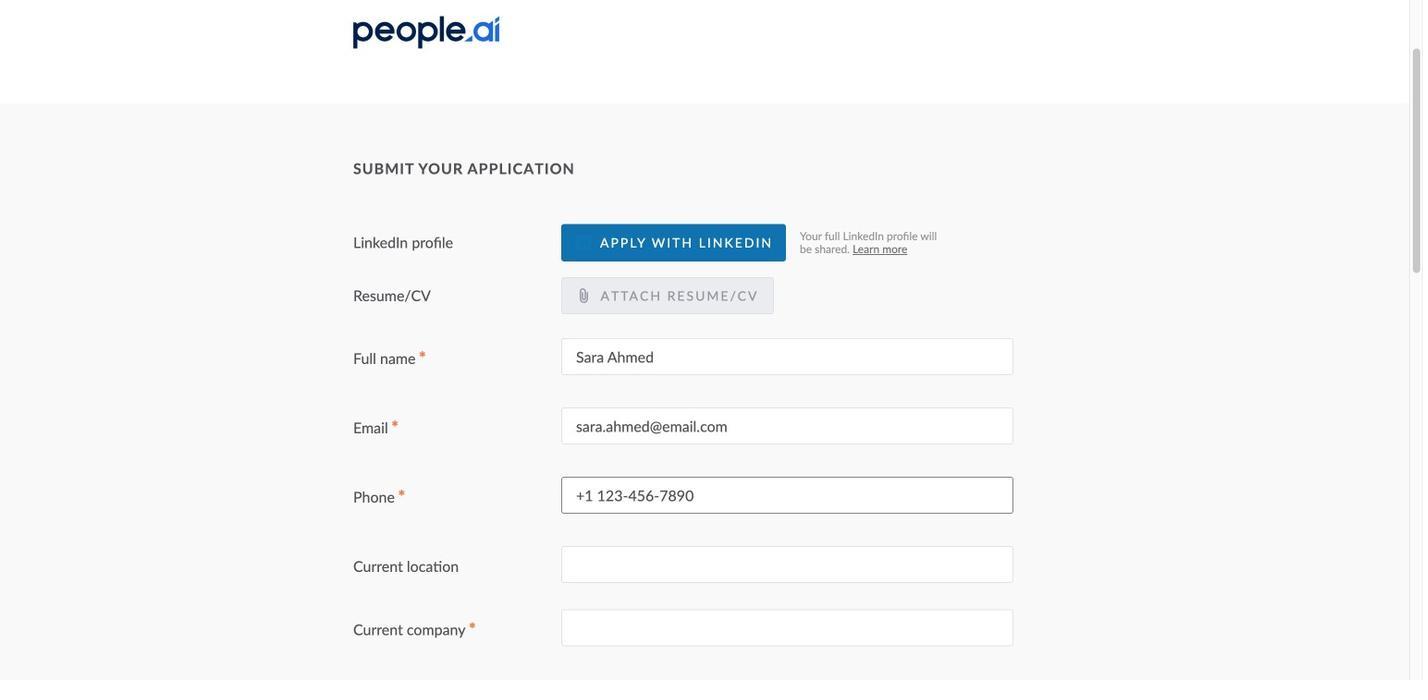 Task type: locate. For each thing, give the bounding box(es) containing it.
None text field
[[561, 610, 1014, 647]]

people.ai logo image
[[353, 16, 499, 49]]

paperclip image
[[576, 289, 591, 303]]

None text field
[[561, 339, 1014, 376], [561, 477, 1014, 514], [561, 547, 1014, 584], [561, 339, 1014, 376], [561, 477, 1014, 514], [561, 547, 1014, 584]]

None email field
[[561, 408, 1014, 445]]



